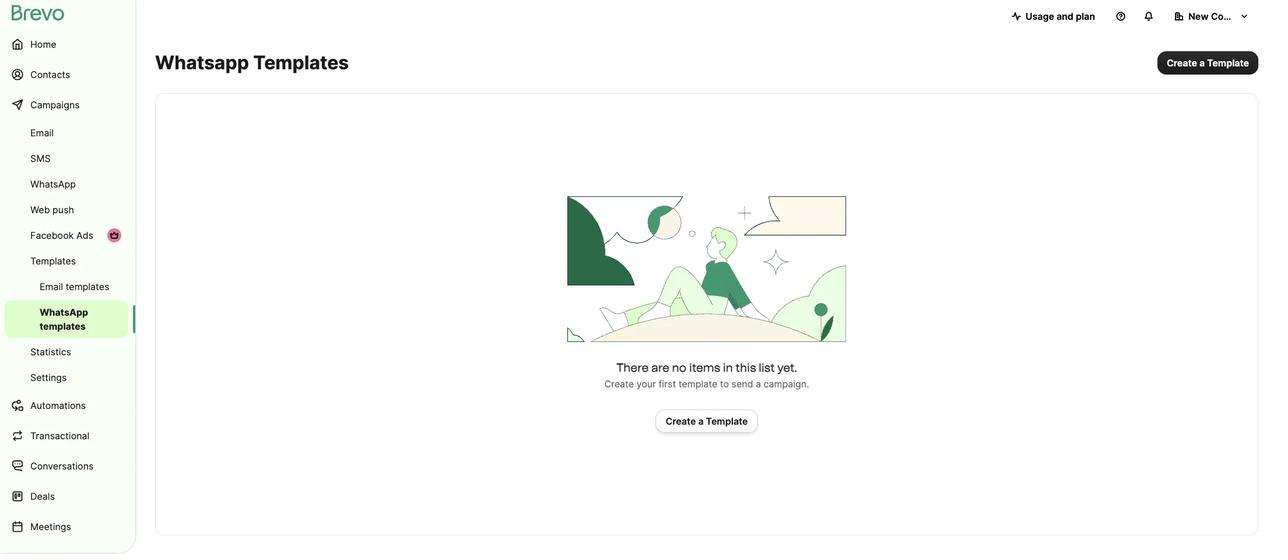 Task type: locate. For each thing, give the bounding box(es) containing it.
create down there
[[604, 378, 634, 390]]

a right send
[[756, 378, 761, 390]]

whatsapp link
[[5, 173, 128, 196]]

email for email
[[30, 127, 54, 139]]

templates for email templates
[[66, 281, 109, 293]]

1 vertical spatial a
[[756, 378, 761, 390]]

1 vertical spatial email
[[40, 281, 63, 293]]

email down templates link
[[40, 281, 63, 293]]

templates down templates link
[[66, 281, 109, 293]]

1 vertical spatial create a template button
[[656, 410, 758, 433]]

template down company
[[1207, 57, 1249, 69]]

0 vertical spatial email
[[30, 127, 54, 139]]

0 horizontal spatial template
[[706, 416, 748, 427]]

1 vertical spatial create a template
[[666, 416, 748, 427]]

0 horizontal spatial create a template
[[666, 416, 748, 427]]

0 vertical spatial template
[[1207, 57, 1249, 69]]

transactional
[[30, 430, 89, 442]]

0 horizontal spatial create
[[604, 378, 634, 390]]

settings
[[30, 372, 67, 384]]

automations link
[[5, 392, 128, 420]]

create down first
[[666, 416, 696, 427]]

template down to
[[706, 416, 748, 427]]

2 vertical spatial a
[[698, 416, 704, 427]]

2 horizontal spatial create
[[1167, 57, 1197, 69]]

templates link
[[5, 250, 128, 273]]

1 vertical spatial templates
[[40, 321, 86, 332]]

1 horizontal spatial a
[[756, 378, 761, 390]]

0 vertical spatial templates
[[66, 281, 109, 293]]

to
[[720, 378, 729, 390]]

1 vertical spatial templates
[[30, 255, 76, 267]]

create a template button down new company button
[[1158, 51, 1258, 75]]

statistics
[[30, 346, 71, 358]]

email for email templates
[[40, 281, 63, 293]]

create inside there are no items in this list yet. create your first template to send a campaign.
[[604, 378, 634, 390]]

1 horizontal spatial create a template
[[1167, 57, 1249, 69]]

2 vertical spatial create
[[666, 416, 696, 427]]

whatsapp templates link
[[5, 301, 128, 338]]

templates
[[253, 51, 349, 74], [30, 255, 76, 267]]

campaign.
[[764, 378, 809, 390]]

campaigns link
[[5, 91, 128, 119]]

new company button
[[1165, 5, 1258, 28]]

template
[[1207, 57, 1249, 69], [706, 416, 748, 427]]

new
[[1188, 10, 1209, 22]]

create a template button
[[1158, 51, 1258, 75], [656, 410, 758, 433]]

template
[[679, 378, 717, 390]]

email templates link
[[5, 275, 128, 299]]

1 horizontal spatial create
[[666, 416, 696, 427]]

0 vertical spatial templates
[[253, 51, 349, 74]]

create a template down the template
[[666, 416, 748, 427]]

facebook
[[30, 230, 74, 241]]

create a template
[[1167, 57, 1249, 69], [666, 416, 748, 427]]

create a template button down the template
[[656, 410, 758, 433]]

email up sms
[[30, 127, 54, 139]]

sms link
[[5, 147, 128, 170]]

templates up statistics link in the bottom of the page
[[40, 321, 86, 332]]

web
[[30, 204, 50, 216]]

yet.
[[778, 361, 797, 375]]

transactional link
[[5, 422, 128, 450]]

conversations link
[[5, 453, 128, 481]]

0 vertical spatial create
[[1167, 57, 1197, 69]]

0 vertical spatial whatsapp
[[30, 178, 76, 190]]

whatsapp down "email templates" link
[[40, 307, 88, 318]]

home link
[[5, 30, 128, 58]]

whatsapp inside whatsapp templates link
[[40, 307, 88, 318]]

a down new
[[1199, 57, 1205, 69]]

usage and plan
[[1026, 10, 1095, 22]]

meetings link
[[5, 513, 128, 541]]

create down new
[[1167, 57, 1197, 69]]

whatsapp templates
[[40, 307, 88, 332]]

1 horizontal spatial create a template button
[[1158, 51, 1258, 75]]

whatsapp inside whatsapp link
[[30, 178, 76, 190]]

send
[[732, 378, 753, 390]]

1 vertical spatial whatsapp
[[40, 307, 88, 318]]

a down the template
[[698, 416, 704, 427]]

0 horizontal spatial a
[[698, 416, 704, 427]]

1 vertical spatial create
[[604, 378, 634, 390]]

a for the rightmost 'create a template' button
[[1199, 57, 1205, 69]]

ads
[[76, 230, 93, 241]]

deals link
[[5, 483, 128, 511]]

a
[[1199, 57, 1205, 69], [756, 378, 761, 390], [698, 416, 704, 427]]

templates
[[66, 281, 109, 293], [40, 321, 86, 332]]

1 vertical spatial template
[[706, 416, 748, 427]]

create a template down new company button
[[1167, 57, 1249, 69]]

email
[[30, 127, 54, 139], [40, 281, 63, 293]]

0 vertical spatial a
[[1199, 57, 1205, 69]]

0 horizontal spatial create a template button
[[656, 410, 758, 433]]

2 horizontal spatial a
[[1199, 57, 1205, 69]]

0 vertical spatial create a template button
[[1158, 51, 1258, 75]]

this
[[736, 361, 756, 375]]

templates inside whatsapp templates
[[40, 321, 86, 332]]

0 horizontal spatial templates
[[30, 255, 76, 267]]

whatsapp
[[30, 178, 76, 190], [40, 307, 88, 318]]

create for the bottommost 'create a template' button
[[666, 416, 696, 427]]

contacts
[[30, 69, 70, 80]]

conversations
[[30, 461, 94, 472]]

1 horizontal spatial template
[[1207, 57, 1249, 69]]

whatsapp up web push
[[30, 178, 76, 190]]

create
[[1167, 57, 1197, 69], [604, 378, 634, 390], [666, 416, 696, 427]]



Task type: describe. For each thing, give the bounding box(es) containing it.
plan
[[1076, 10, 1095, 22]]

settings link
[[5, 366, 128, 390]]

a for the bottommost 'create a template' button
[[698, 416, 704, 427]]

are
[[651, 361, 669, 375]]

web push link
[[5, 198, 128, 222]]

templates for whatsapp templates
[[40, 321, 86, 332]]

first
[[659, 378, 676, 390]]

no
[[672, 361, 687, 375]]

email link
[[5, 121, 128, 145]]

and
[[1057, 10, 1074, 22]]

left___rvooi image
[[110, 231, 119, 240]]

campaigns
[[30, 99, 80, 111]]

there
[[616, 361, 649, 375]]

statistics link
[[5, 341, 128, 364]]

deals
[[30, 491, 55, 503]]

web push
[[30, 204, 74, 216]]

a inside there are no items in this list yet. create your first template to send a campaign.
[[756, 378, 761, 390]]

facebook ads link
[[5, 224, 128, 247]]

whatsapp
[[155, 51, 249, 74]]

contacts link
[[5, 61, 128, 89]]

new company
[[1188, 10, 1254, 22]]

facebook ads
[[30, 230, 93, 241]]

automations
[[30, 400, 86, 412]]

items
[[689, 361, 720, 375]]

sms
[[30, 153, 51, 164]]

usage
[[1026, 10, 1054, 22]]

create for the rightmost 'create a template' button
[[1167, 57, 1197, 69]]

1 horizontal spatial templates
[[253, 51, 349, 74]]

list
[[759, 361, 775, 375]]

usage and plan button
[[1002, 5, 1105, 28]]

0 vertical spatial create a template
[[1167, 57, 1249, 69]]

meetings
[[30, 521, 71, 533]]

home
[[30, 38, 56, 50]]

push
[[53, 204, 74, 216]]

company
[[1211, 10, 1254, 22]]

in
[[723, 361, 733, 375]]

email templates
[[40, 281, 109, 293]]

whatsapp for whatsapp templates
[[40, 307, 88, 318]]

there are no items in this list yet. create your first template to send a campaign.
[[604, 361, 809, 390]]

whatsapp templates
[[155, 51, 349, 74]]

your
[[637, 378, 656, 390]]

whatsapp for whatsapp
[[30, 178, 76, 190]]



Task type: vqa. For each thing, say whether or not it's contained in the screenshot.
the bottom campaign
no



